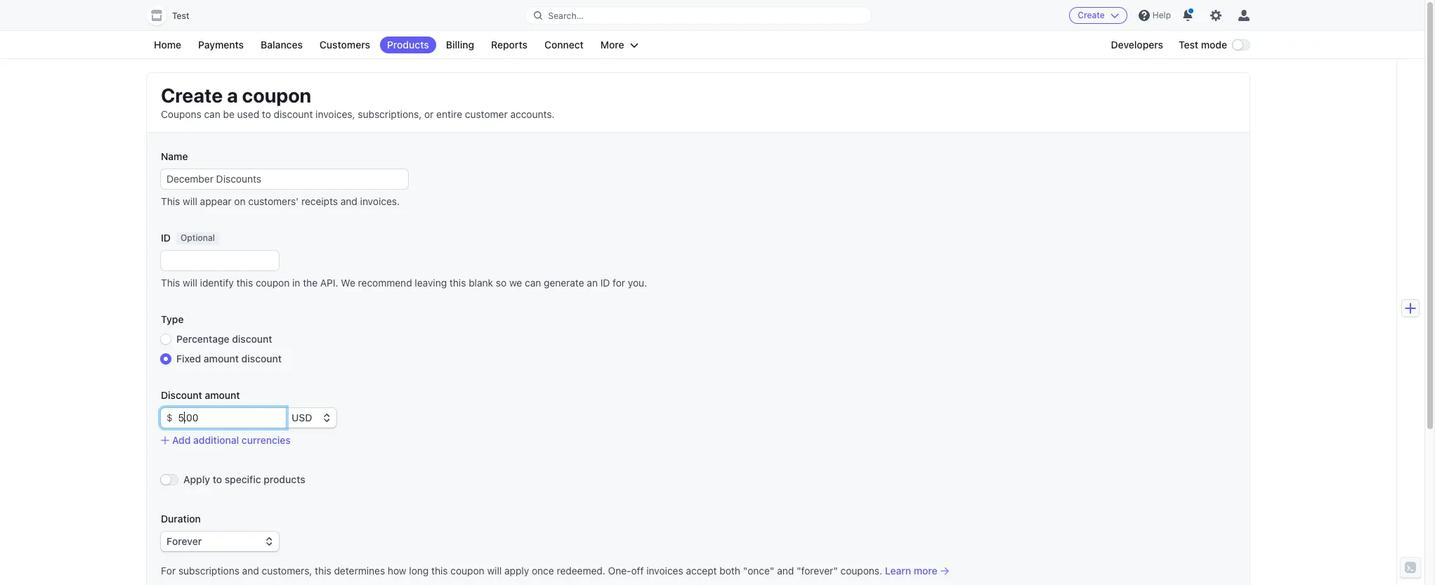 Task type: locate. For each thing, give the bounding box(es) containing it.
we
[[341, 277, 355, 289]]

additional
[[193, 434, 239, 446]]

0 vertical spatial this
[[161, 195, 180, 207]]

balances link
[[254, 37, 310, 53]]

so
[[496, 277, 507, 289]]

determines
[[334, 565, 385, 577]]

can right we on the top left
[[525, 277, 541, 289]]

0 horizontal spatial test
[[172, 11, 189, 21]]

amount for discount
[[205, 389, 240, 401]]

this up 'type'
[[161, 277, 180, 289]]

redeemed.
[[557, 565, 605, 577]]

0 horizontal spatial and
[[242, 565, 259, 577]]

apply
[[504, 565, 529, 577]]

one-
[[608, 565, 631, 577]]

1 vertical spatial this
[[161, 277, 180, 289]]

1 vertical spatial create
[[161, 84, 223, 107]]

for
[[161, 565, 176, 577]]

more
[[914, 565, 938, 577]]

invoices,
[[316, 108, 355, 120]]

developers link
[[1104, 37, 1170, 53]]

id
[[161, 232, 171, 244], [600, 277, 610, 289]]

0 vertical spatial create
[[1078, 10, 1105, 20]]

0 vertical spatial can
[[204, 108, 220, 120]]

create
[[1078, 10, 1105, 20], [161, 84, 223, 107]]

create up coupons
[[161, 84, 223, 107]]

recommend
[[358, 277, 412, 289]]

discount amount
[[161, 389, 240, 401]]

reports
[[491, 39, 528, 51]]

1 vertical spatial id
[[600, 277, 610, 289]]

2 horizontal spatial and
[[777, 565, 794, 577]]

0 horizontal spatial to
[[213, 473, 222, 485]]

this left blank
[[449, 277, 466, 289]]

id right an
[[600, 277, 610, 289]]

test for test mode
[[1179, 39, 1198, 51]]

and left customers,
[[242, 565, 259, 577]]

optional
[[181, 233, 215, 243]]

1 horizontal spatial can
[[525, 277, 541, 289]]

and
[[341, 195, 357, 207], [242, 565, 259, 577], [777, 565, 794, 577]]

"forever"
[[797, 565, 838, 577]]

test
[[172, 11, 189, 21], [1179, 39, 1198, 51]]

will left appear
[[183, 195, 197, 207]]

products
[[387, 39, 429, 51]]

0 vertical spatial coupon
[[242, 84, 311, 107]]

identify
[[200, 277, 234, 289]]

this
[[236, 277, 253, 289], [449, 277, 466, 289], [315, 565, 331, 577], [431, 565, 448, 577]]

create up developers link
[[1078, 10, 1105, 20]]

coupon right long
[[451, 565, 484, 577]]

$
[[166, 412, 173, 424]]

and right "once"
[[777, 565, 794, 577]]

can
[[204, 108, 220, 120], [525, 277, 541, 289]]

fixed
[[176, 353, 201, 365]]

1 vertical spatial can
[[525, 277, 541, 289]]

will for appear
[[183, 195, 197, 207]]

0 vertical spatial amount
[[204, 353, 239, 365]]

payments
[[198, 39, 244, 51]]

discount
[[274, 108, 313, 120], [232, 333, 272, 345], [241, 353, 282, 365]]

0 vertical spatial to
[[262, 108, 271, 120]]

test inside button
[[172, 11, 189, 21]]

0 vertical spatial test
[[172, 11, 189, 21]]

0.00 text field
[[173, 408, 286, 428]]

1 vertical spatial discount
[[232, 333, 272, 345]]

home link
[[147, 37, 188, 53]]

coupon up used
[[242, 84, 311, 107]]

1 vertical spatial to
[[213, 473, 222, 485]]

1 vertical spatial coupon
[[256, 277, 290, 289]]

off
[[631, 565, 644, 577]]

entire
[[436, 108, 462, 120]]

mode
[[1201, 39, 1227, 51]]

balances
[[261, 39, 303, 51]]

discount down percentage discount
[[241, 353, 282, 365]]

discount up fixed amount discount
[[232, 333, 272, 345]]

apply to specific products
[[183, 473, 305, 485]]

to right apply at the bottom left of the page
[[213, 473, 222, 485]]

create button
[[1069, 7, 1127, 24]]

both
[[720, 565, 740, 577]]

can left be
[[204, 108, 220, 120]]

coupons
[[161, 108, 201, 120]]

create inside button
[[1078, 10, 1105, 20]]

customers'
[[248, 195, 299, 207]]

amount
[[204, 353, 239, 365], [205, 389, 240, 401]]

amount up the 0.00 text field
[[205, 389, 240, 401]]

developers
[[1111, 39, 1163, 51]]

2 vertical spatial coupon
[[451, 565, 484, 577]]

test for test
[[172, 11, 189, 21]]

0 vertical spatial discount
[[274, 108, 313, 120]]

to right used
[[262, 108, 271, 120]]

help button
[[1133, 4, 1177, 27]]

ID text field
[[161, 251, 279, 270]]

1 this from the top
[[161, 195, 180, 207]]

add additional currencies
[[172, 434, 291, 446]]

coupon inside create a coupon coupons can be used to discount invoices, subscriptions, or entire customer accounts.
[[242, 84, 311, 107]]

home
[[154, 39, 181, 51]]

a
[[227, 84, 238, 107]]

amount for fixed
[[204, 353, 239, 365]]

apply
[[183, 473, 210, 485]]

customers
[[320, 39, 370, 51]]

0 horizontal spatial create
[[161, 84, 223, 107]]

payments link
[[191, 37, 251, 53]]

subscriptions,
[[358, 108, 422, 120]]

2 this from the top
[[161, 277, 180, 289]]

1 horizontal spatial create
[[1078, 10, 1105, 20]]

search…
[[548, 10, 584, 21]]

1 vertical spatial amount
[[205, 389, 240, 401]]

percentage discount
[[176, 333, 272, 345]]

1 vertical spatial test
[[1179, 39, 1198, 51]]

products link
[[380, 37, 436, 53]]

to
[[262, 108, 271, 120], [213, 473, 222, 485]]

id left optional
[[161, 232, 171, 244]]

1 horizontal spatial test
[[1179, 39, 1198, 51]]

1 vertical spatial will
[[183, 277, 197, 289]]

test up home in the left of the page
[[172, 11, 189, 21]]

Search… text field
[[526, 7, 871, 24]]

coupon left in at the top left
[[256, 277, 290, 289]]

leaving
[[415, 277, 447, 289]]

usd
[[292, 412, 312, 424]]

amount down percentage discount
[[204, 353, 239, 365]]

create inside create a coupon coupons can be used to discount invoices, subscriptions, or entire customer accounts.
[[161, 84, 223, 107]]

this down name
[[161, 195, 180, 207]]

will left 'apply'
[[487, 565, 502, 577]]

and right receipts
[[341, 195, 357, 207]]

0 vertical spatial will
[[183, 195, 197, 207]]

billing link
[[439, 37, 481, 53]]

discount left the invoices,
[[274, 108, 313, 120]]

test left mode
[[1179, 39, 1198, 51]]

0 horizontal spatial id
[[161, 232, 171, 244]]

"once"
[[743, 565, 774, 577]]

1 horizontal spatial to
[[262, 108, 271, 120]]

for subscriptions and customers, this determines how long this coupon will apply once redeemed. one-off invoices accept both "once" and "forever" coupons.
[[161, 565, 882, 577]]

will left the identify
[[183, 277, 197, 289]]

will
[[183, 195, 197, 207], [183, 277, 197, 289], [487, 565, 502, 577]]

0 horizontal spatial can
[[204, 108, 220, 120]]

how
[[388, 565, 406, 577]]

this right the identify
[[236, 277, 253, 289]]



Task type: vqa. For each thing, say whether or not it's contained in the screenshot.
the rightmost to
yes



Task type: describe. For each thing, give the bounding box(es) containing it.
add additional currencies button
[[161, 433, 291, 447]]

learn more link
[[885, 564, 949, 578]]

can inside create a coupon coupons can be used to discount invoices, subscriptions, or entire customer accounts.
[[204, 108, 220, 120]]

on
[[234, 195, 246, 207]]

more
[[600, 39, 624, 51]]

or
[[424, 108, 434, 120]]

specific
[[225, 473, 261, 485]]

fixed amount discount
[[176, 353, 282, 365]]

percentage
[[176, 333, 229, 345]]

2 vertical spatial will
[[487, 565, 502, 577]]

name
[[161, 150, 188, 162]]

you.
[[628, 277, 647, 289]]

1 horizontal spatial and
[[341, 195, 357, 207]]

type
[[161, 313, 184, 325]]

this will appear on customers' receipts and invoices.
[[161, 195, 400, 207]]

coupons.
[[841, 565, 882, 577]]

duration
[[161, 513, 201, 525]]

an
[[587, 277, 598, 289]]

0 vertical spatial id
[[161, 232, 171, 244]]

connect link
[[537, 37, 591, 53]]

the
[[303, 277, 318, 289]]

invoices
[[646, 565, 683, 577]]

customers link
[[313, 37, 377, 53]]

receipts
[[301, 195, 338, 207]]

products
[[264, 473, 305, 485]]

once
[[532, 565, 554, 577]]

add
[[172, 434, 191, 446]]

appear
[[200, 195, 232, 207]]

create for create a coupon coupons can be used to discount invoices, subscriptions, or entire customer accounts.
[[161, 84, 223, 107]]

Search… search field
[[526, 7, 871, 24]]

used
[[237, 108, 259, 120]]

customer
[[465, 108, 508, 120]]

learn
[[885, 565, 911, 577]]

2 vertical spatial discount
[[241, 353, 282, 365]]

notifications image
[[1182, 10, 1193, 21]]

this for this will identify this coupon in the api. we recommend leaving this blank so we can generate an id for you.
[[161, 277, 180, 289]]

this will identify this coupon in the api. we recommend leaving this blank so we can generate an id for you.
[[161, 277, 647, 289]]

reports link
[[484, 37, 535, 53]]

generate
[[544, 277, 584, 289]]

$ button
[[161, 408, 173, 428]]

help
[[1153, 10, 1171, 20]]

discount inside create a coupon coupons can be used to discount invoices, subscriptions, or entire customer accounts.
[[274, 108, 313, 120]]

connect
[[544, 39, 584, 51]]

this for this will appear on customers' receipts and invoices.
[[161, 195, 180, 207]]

billing
[[446, 39, 474, 51]]

be
[[223, 108, 235, 120]]

test mode
[[1179, 39, 1227, 51]]

usd button
[[286, 408, 336, 428]]

accept
[[686, 565, 717, 577]]

currencies
[[242, 434, 291, 446]]

Name text field
[[161, 169, 408, 189]]

create for create
[[1078, 10, 1105, 20]]

learn more
[[885, 565, 938, 577]]

api.
[[320, 277, 338, 289]]

this right long
[[431, 565, 448, 577]]

create a coupon coupons can be used to discount invoices, subscriptions, or entire customer accounts.
[[161, 84, 555, 120]]

invoices.
[[360, 195, 400, 207]]

long
[[409, 565, 429, 577]]

test button
[[147, 6, 203, 25]]

1 horizontal spatial id
[[600, 277, 610, 289]]

customers,
[[262, 565, 312, 577]]

accounts.
[[510, 108, 555, 120]]

for
[[613, 277, 625, 289]]

this right customers,
[[315, 565, 331, 577]]

subscriptions
[[178, 565, 239, 577]]

discount
[[161, 389, 202, 401]]

in
[[292, 277, 300, 289]]

to inside create a coupon coupons can be used to discount invoices, subscriptions, or entire customer accounts.
[[262, 108, 271, 120]]

more button
[[593, 37, 645, 53]]

blank
[[469, 277, 493, 289]]

we
[[509, 277, 522, 289]]

will for identify
[[183, 277, 197, 289]]



